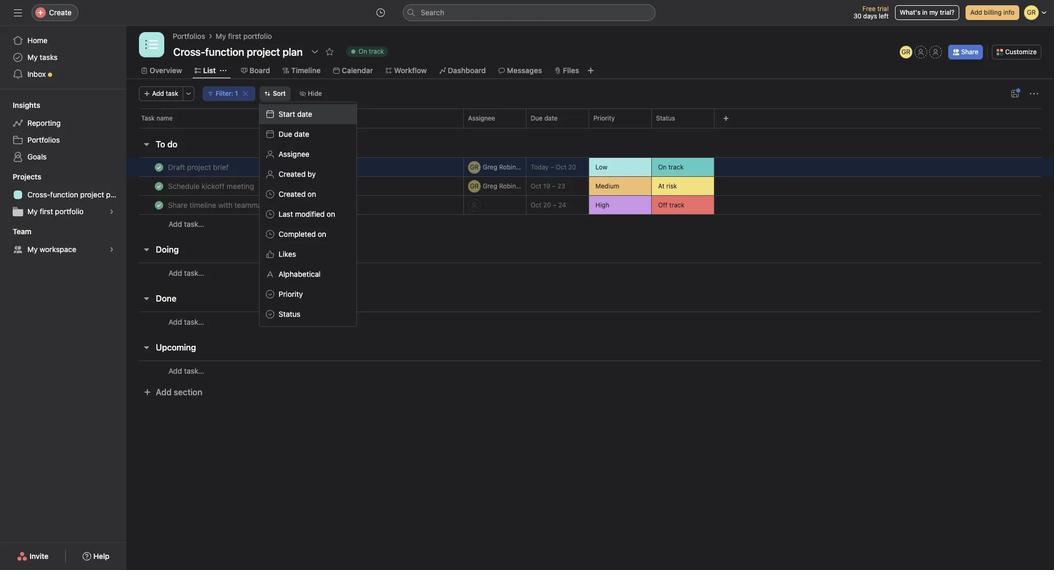 Task type: locate. For each thing, give the bounding box(es) containing it.
–
[[551, 163, 554, 171], [552, 182, 556, 190], [553, 201, 557, 209]]

list
[[203, 66, 216, 75]]

assignee down dashboard at top left
[[468, 114, 495, 122]]

tab actions image
[[220, 67, 226, 74]]

2 add task… row from the top
[[126, 263, 1055, 283]]

4 add task… from the top
[[169, 366, 204, 375]]

create
[[49, 8, 72, 17]]

in
[[923, 8, 928, 16]]

1 vertical spatial –
[[552, 182, 556, 190]]

add task… button inside header to do tree grid
[[169, 219, 204, 230]]

2 vertical spatial track
[[670, 201, 685, 209]]

on
[[308, 190, 316, 199], [327, 210, 335, 219], [318, 230, 326, 239]]

collapse task list for this section image for upcoming
[[142, 343, 151, 352]]

status up on track dropdown button
[[656, 114, 676, 122]]

filter: 1
[[216, 90, 238, 97]]

0 vertical spatial oct
[[556, 163, 567, 171]]

completed image for today – oct 20
[[153, 161, 165, 174]]

1 collapse task list for this section image from the top
[[142, 245, 151, 254]]

due up today
[[531, 114, 543, 122]]

1 vertical spatial show options image
[[574, 115, 581, 122]]

priority down 'alphabetical'
[[279, 290, 303, 299]]

my
[[930, 8, 939, 16]]

20 left low
[[569, 163, 576, 171]]

collapse task list for this section image left done button
[[142, 294, 151, 303]]

1 horizontal spatial 20
[[569, 163, 576, 171]]

gr
[[902, 48, 911, 56], [470, 163, 479, 171], [470, 182, 479, 190]]

greg robinson left today
[[483, 163, 527, 171]]

0 vertical spatial completed checkbox
[[153, 161, 165, 174]]

what's in my trial? button
[[896, 5, 960, 20]]

at risk
[[659, 182, 677, 190]]

more actions image
[[1030, 90, 1039, 98], [185, 91, 192, 97]]

date right start
[[297, 110, 312, 119]]

1 vertical spatial status
[[279, 310, 301, 319]]

1 horizontal spatial my first portfolio
[[216, 32, 272, 41]]

1 vertical spatial portfolios link
[[6, 132, 120, 149]]

insights
[[13, 101, 40, 110]]

1 horizontal spatial portfolios link
[[173, 31, 205, 42]]

0 horizontal spatial priority
[[279, 290, 303, 299]]

portfolios inside "insights" element
[[27, 135, 60, 144]]

2 vertical spatial completed checkbox
[[153, 199, 165, 212]]

task… inside header to do tree grid
[[184, 220, 204, 229]]

collapse task list for this section image
[[142, 245, 151, 254], [142, 294, 151, 303], [142, 343, 151, 352]]

created for created by
[[279, 170, 306, 179]]

on down by at the left top
[[308, 190, 316, 199]]

on track up risk
[[659, 163, 684, 171]]

my up tab actions icon
[[216, 32, 226, 41]]

row
[[126, 109, 1055, 128], [139, 127, 1042, 129], [126, 158, 1055, 177], [126, 176, 1055, 196], [126, 195, 1055, 215]]

completed checkbox down completed icon
[[153, 199, 165, 212]]

assignee
[[468, 114, 495, 122], [279, 150, 310, 159]]

add down done button
[[169, 317, 182, 326]]

completed image up completed icon
[[153, 161, 165, 174]]

completed image inside the share timeline with teammates cell
[[153, 199, 165, 212]]

details image
[[451, 164, 457, 170]]

due date up today
[[531, 114, 558, 122]]

track up risk
[[669, 163, 684, 171]]

4 add task… button from the top
[[169, 365, 204, 377]]

3 completed checkbox from the top
[[153, 199, 165, 212]]

1 vertical spatial my first portfolio
[[27, 207, 84, 216]]

add task… button up add a task to this section icon
[[169, 219, 204, 230]]

task…
[[184, 220, 204, 229], [184, 268, 204, 277], [184, 317, 204, 326], [184, 366, 204, 375]]

task… up section
[[184, 366, 204, 375]]

goals link
[[6, 149, 120, 165]]

0 horizontal spatial first
[[40, 207, 53, 216]]

1 vertical spatial portfolios
[[27, 135, 60, 144]]

row up medium at the top of page
[[126, 158, 1055, 177]]

projects button
[[0, 172, 41, 182]]

date up today – oct 20
[[545, 114, 558, 122]]

off track
[[659, 201, 685, 209]]

1 robinson from the top
[[499, 163, 527, 171]]

1 vertical spatial assignee
[[279, 150, 310, 159]]

track right off
[[670, 201, 685, 209]]

2 vertical spatial on
[[318, 230, 326, 239]]

due date
[[531, 114, 558, 122], [279, 130, 309, 139]]

0 vertical spatial status
[[656, 114, 676, 122]]

0 vertical spatial my first portfolio
[[216, 32, 272, 41]]

1 add task… button from the top
[[169, 219, 204, 230]]

completed checkbox inside the share timeline with teammates cell
[[153, 199, 165, 212]]

23
[[558, 182, 566, 190]]

likes
[[279, 250, 296, 259]]

my first portfolio down cross-function project plan link
[[27, 207, 84, 216]]

show options image
[[311, 47, 319, 56], [574, 115, 581, 122]]

0 vertical spatial greg
[[483, 163, 498, 171]]

task… up add a task to this section icon
[[184, 220, 204, 229]]

on
[[359, 47, 367, 55], [659, 163, 667, 171]]

2 greg robinson from the top
[[483, 182, 527, 190]]

add a task to this section image
[[184, 245, 193, 254]]

on down modified
[[318, 230, 326, 239]]

portfolios up list link
[[173, 32, 205, 41]]

first inside the "projects" element
[[40, 207, 53, 216]]

priority up low
[[594, 114, 615, 122]]

1 task… from the top
[[184, 220, 204, 229]]

add to starred image
[[326, 47, 334, 56]]

1 vertical spatial on
[[327, 210, 335, 219]]

greg
[[483, 163, 498, 171], [483, 182, 498, 190]]

status
[[656, 114, 676, 122], [279, 310, 301, 319]]

list image
[[145, 38, 158, 51]]

done button
[[156, 289, 177, 308]]

my tasks
[[27, 53, 58, 62]]

first up board link
[[228, 32, 241, 41]]

1 vertical spatial portfolio
[[55, 207, 84, 216]]

add task… button up section
[[169, 365, 204, 377]]

on track
[[359, 47, 384, 55], [659, 163, 684, 171]]

1 vertical spatial collapse task list for this section image
[[142, 294, 151, 303]]

portfolio down the "cross-function project plan"
[[55, 207, 84, 216]]

row down add tab icon
[[126, 109, 1055, 128]]

history image
[[377, 8, 385, 17]]

Schedule kickoff meeting text field
[[166, 181, 257, 192]]

on up calendar
[[359, 47, 367, 55]]

completed checkbox for oct 20
[[153, 199, 165, 212]]

add left billing
[[971, 8, 983, 16]]

1 vertical spatial on
[[659, 163, 667, 171]]

insights button
[[0, 100, 40, 111]]

track up calendar
[[369, 47, 384, 55]]

teams element
[[0, 222, 126, 260]]

0 vertical spatial assignee
[[468, 114, 495, 122]]

add task… for 3rd add task… 'row' add task… 'button'
[[169, 317, 204, 326]]

0 vertical spatial portfolio
[[243, 32, 272, 41]]

task… down add a task to this section icon
[[184, 268, 204, 277]]

collapse task list for this section image left doing button
[[142, 245, 151, 254]]

greg robinson for today
[[483, 163, 527, 171]]

1 add task… from the top
[[169, 220, 204, 229]]

0 horizontal spatial portfolio
[[55, 207, 84, 216]]

first
[[228, 32, 241, 41], [40, 207, 53, 216]]

to do button
[[156, 135, 177, 154]]

show options image left add to starred icon at the left top of page
[[311, 47, 319, 56]]

completed checkbox inside schedule kickoff meeting "cell"
[[153, 180, 165, 193]]

help button
[[76, 547, 116, 566]]

sort
[[273, 90, 286, 97]]

on track up calendar
[[359, 47, 384, 55]]

my first portfolio link up board link
[[216, 31, 272, 42]]

robinson left 19
[[499, 182, 527, 190]]

completed checkbox up completed icon
[[153, 161, 165, 174]]

0 vertical spatial on
[[359, 47, 367, 55]]

add task… button for first add task… 'row' from the top
[[169, 219, 204, 230]]

1 vertical spatial due
[[279, 130, 292, 139]]

my inside global element
[[27, 53, 38, 62]]

1 horizontal spatial first
[[228, 32, 241, 41]]

more actions image right task at the top of page
[[185, 91, 192, 97]]

0 vertical spatial robinson
[[499, 163, 527, 171]]

my inside the "projects" element
[[27, 207, 38, 216]]

oct
[[556, 163, 567, 171], [531, 182, 542, 190], [531, 201, 542, 209]]

completed checkbox down to
[[153, 180, 165, 193]]

oct for oct 20 – 24
[[531, 201, 542, 209]]

1 greg from the top
[[483, 163, 498, 171]]

None text field
[[171, 42, 306, 61]]

show options image down files
[[574, 115, 581, 122]]

1 horizontal spatial due date
[[531, 114, 558, 122]]

due date down start date
[[279, 130, 309, 139]]

projects
[[13, 172, 41, 181]]

1 vertical spatial oct
[[531, 182, 542, 190]]

portfolios link
[[173, 31, 205, 42], [6, 132, 120, 149]]

0 vertical spatial priority
[[594, 114, 615, 122]]

add task… for add task… 'button' related to first add task… 'row' from the bottom of the page
[[169, 366, 204, 375]]

1 vertical spatial track
[[669, 163, 684, 171]]

1 vertical spatial my first portfolio link
[[6, 203, 120, 220]]

0 horizontal spatial due date
[[279, 130, 309, 139]]

on up at
[[659, 163, 667, 171]]

1 greg robinson from the top
[[483, 163, 527, 171]]

robinson left today
[[499, 163, 527, 171]]

add task… up upcoming
[[169, 317, 204, 326]]

3 collapse task list for this section image from the top
[[142, 343, 151, 352]]

1 horizontal spatial portfolio
[[243, 32, 272, 41]]

track for oct 20 – 24
[[670, 201, 685, 209]]

add inside header to do tree grid
[[169, 220, 182, 229]]

1 completed image from the top
[[153, 161, 165, 174]]

hide button
[[295, 86, 327, 101]]

1 vertical spatial completed checkbox
[[153, 180, 165, 193]]

0 horizontal spatial on
[[359, 47, 367, 55]]

0 horizontal spatial my first portfolio
[[27, 207, 84, 216]]

3 add task… from the top
[[169, 317, 204, 326]]

1 horizontal spatial status
[[656, 114, 676, 122]]

gr for on track
[[470, 163, 479, 171]]

see details, my first portfolio image
[[109, 209, 115, 215]]

0 vertical spatial my first portfolio link
[[216, 31, 272, 42]]

created down created by
[[279, 190, 306, 199]]

free
[[863, 5, 876, 13]]

2 vertical spatial gr
[[470, 182, 479, 190]]

my inside teams element
[[27, 245, 38, 254]]

add section
[[156, 388, 202, 397]]

1 vertical spatial created
[[279, 190, 306, 199]]

see details, my workspace image
[[109, 247, 115, 253]]

Completed checkbox
[[153, 161, 165, 174], [153, 180, 165, 193], [153, 199, 165, 212]]

cross-function project plan
[[27, 190, 121, 199]]

0 horizontal spatial portfolios link
[[6, 132, 120, 149]]

0 horizontal spatial on
[[308, 190, 316, 199]]

portfolios down reporting
[[27, 135, 60, 144]]

first down cross-
[[40, 207, 53, 216]]

0 vertical spatial portfolios
[[173, 32, 205, 41]]

on track inside dropdown button
[[659, 163, 684, 171]]

0 vertical spatial track
[[369, 47, 384, 55]]

oct left 19
[[531, 182, 542, 190]]

on right modified
[[327, 210, 335, 219]]

due down start
[[279, 130, 292, 139]]

completed image
[[153, 180, 165, 193]]

move tasks between sections image
[[432, 164, 438, 170]]

low button
[[590, 158, 652, 176]]

status down 'alphabetical'
[[279, 310, 301, 319]]

task… for add task… 'button' related to first add task… 'row' from the bottom of the page
[[184, 366, 204, 375]]

start date
[[279, 110, 312, 119]]

add up doing button
[[169, 220, 182, 229]]

add task… button down add a task to this section icon
[[169, 267, 204, 279]]

last
[[279, 210, 293, 219]]

filter: 1 button
[[203, 86, 256, 101]]

0 vertical spatial on
[[308, 190, 316, 199]]

created left by at the left top
[[279, 170, 306, 179]]

20 left the '24'
[[544, 201, 551, 209]]

2 task… from the top
[[184, 268, 204, 277]]

overview
[[150, 66, 182, 75]]

0 vertical spatial created
[[279, 170, 306, 179]]

collapse task list for this section image left upcoming button
[[142, 343, 151, 352]]

1 horizontal spatial on
[[318, 230, 326, 239]]

0 vertical spatial completed image
[[153, 161, 165, 174]]

2 horizontal spatial on
[[327, 210, 335, 219]]

add
[[971, 8, 983, 16], [152, 90, 164, 97], [169, 220, 182, 229], [169, 268, 182, 277], [169, 317, 182, 326], [169, 366, 182, 375], [156, 388, 172, 397]]

1 horizontal spatial more actions image
[[1030, 90, 1039, 98]]

0 horizontal spatial portfolios
[[27, 135, 60, 144]]

date inside menu item
[[297, 110, 312, 119]]

1 vertical spatial greg robinson
[[483, 182, 527, 190]]

1 completed checkbox from the top
[[153, 161, 165, 174]]

row down medium at the top of page
[[126, 195, 1055, 215]]

2 vertical spatial collapse task list for this section image
[[142, 343, 151, 352]]

1 vertical spatial priority
[[279, 290, 303, 299]]

add task… inside header to do tree grid
[[169, 220, 204, 229]]

add task… up add a task to this section icon
[[169, 220, 204, 229]]

my down team
[[27, 245, 38, 254]]

3 task… from the top
[[184, 317, 204, 326]]

add task… button for first add task… 'row' from the bottom of the page
[[169, 365, 204, 377]]

task… up upcoming
[[184, 317, 204, 326]]

0 vertical spatial show options image
[[311, 47, 319, 56]]

robinson
[[499, 163, 527, 171], [499, 182, 527, 190]]

completed image down completed icon
[[153, 199, 165, 212]]

on inside dropdown button
[[659, 163, 667, 171]]

1 vertical spatial gr
[[470, 163, 479, 171]]

save options image
[[1012, 90, 1020, 98]]

add a task to this section image
[[183, 140, 191, 149]]

2 completed checkbox from the top
[[153, 180, 165, 193]]

1 horizontal spatial due
[[531, 114, 543, 122]]

1 vertical spatial first
[[40, 207, 53, 216]]

add task… down add a task to this section icon
[[169, 268, 204, 277]]

robinson for oct 19
[[499, 182, 527, 190]]

0 vertical spatial portfolios link
[[173, 31, 205, 42]]

completed checkbox inside draft project brief cell
[[153, 161, 165, 174]]

0 horizontal spatial my first portfolio link
[[6, 203, 120, 220]]

on inside popup button
[[359, 47, 367, 55]]

0 vertical spatial due date
[[531, 114, 558, 122]]

at
[[659, 182, 665, 190]]

messages
[[507, 66, 542, 75]]

low
[[596, 163, 608, 171]]

on track button
[[341, 44, 393, 59]]

1 vertical spatial on track
[[659, 163, 684, 171]]

0 horizontal spatial due
[[279, 130, 292, 139]]

my left the tasks
[[27, 53, 38, 62]]

1 vertical spatial completed image
[[153, 199, 165, 212]]

0 horizontal spatial show options image
[[311, 47, 319, 56]]

portfolios link up list link
[[173, 31, 205, 42]]

portfolio up board
[[243, 32, 272, 41]]

oct up 23
[[556, 163, 567, 171]]

0 horizontal spatial assignee
[[279, 150, 310, 159]]

add inside 'button'
[[971, 8, 983, 16]]

0 vertical spatial greg robinson
[[483, 163, 527, 171]]

days
[[864, 12, 878, 20]]

do
[[167, 140, 177, 149]]

2 vertical spatial –
[[553, 201, 557, 209]]

2 created from the top
[[279, 190, 306, 199]]

draft project brief cell
[[126, 158, 464, 177]]

search list box
[[403, 4, 656, 21]]

track inside popup button
[[369, 47, 384, 55]]

date
[[297, 110, 312, 119], [545, 114, 558, 122], [294, 130, 309, 139]]

doing
[[156, 245, 179, 254]]

– left the '24'
[[553, 201, 557, 209]]

greg robinson left 19
[[483, 182, 527, 190]]

1 created from the top
[[279, 170, 306, 179]]

2 completed image from the top
[[153, 199, 165, 212]]

add task… up section
[[169, 366, 204, 375]]

– right 19
[[552, 182, 556, 190]]

workflow
[[394, 66, 427, 75]]

alphabetical
[[279, 270, 321, 279]]

add task… row
[[126, 214, 1055, 234], [126, 263, 1055, 283], [126, 312, 1055, 332], [126, 361, 1055, 381]]

2 robinson from the top
[[499, 182, 527, 190]]

my first portfolio up board link
[[216, 32, 272, 41]]

portfolios link down reporting
[[6, 132, 120, 149]]

sort button
[[260, 86, 291, 101]]

2 add task… from the top
[[169, 268, 204, 277]]

4 task… from the top
[[184, 366, 204, 375]]

priority
[[594, 114, 615, 122], [279, 290, 303, 299]]

header to do tree grid
[[126, 158, 1055, 234]]

19
[[544, 182, 551, 190]]

row containing task name
[[126, 109, 1055, 128]]

today – oct 20
[[531, 163, 576, 171]]

gr button
[[900, 46, 913, 58]]

0 horizontal spatial on track
[[359, 47, 384, 55]]

files link
[[555, 65, 579, 76]]

oct 19 – 23
[[531, 182, 566, 190]]

high button
[[590, 196, 652, 214]]

my down cross-
[[27, 207, 38, 216]]

free trial 30 days left
[[854, 5, 889, 20]]

1 vertical spatial robinson
[[499, 182, 527, 190]]

oct down oct 19 – 23
[[531, 201, 542, 209]]

1 add task… row from the top
[[126, 214, 1055, 234]]

my for my first portfolio link within the the "projects" element
[[27, 207, 38, 216]]

1 vertical spatial greg
[[483, 182, 498, 190]]

0 vertical spatial gr
[[902, 48, 911, 56]]

2 add task… button from the top
[[169, 267, 204, 279]]

2 vertical spatial oct
[[531, 201, 542, 209]]

task
[[166, 90, 178, 97]]

1 horizontal spatial on track
[[659, 163, 684, 171]]

add task… button up upcoming
[[169, 316, 204, 328]]

high
[[596, 201, 610, 209]]

1 horizontal spatial on
[[659, 163, 667, 171]]

1 horizontal spatial assignee
[[468, 114, 495, 122]]

1 vertical spatial due date
[[279, 130, 309, 139]]

3 add task… button from the top
[[169, 316, 204, 328]]

– right today
[[551, 163, 554, 171]]

2 greg from the top
[[483, 182, 498, 190]]

0 vertical spatial on track
[[359, 47, 384, 55]]

assignee up created by
[[279, 150, 310, 159]]

completed image
[[153, 161, 165, 174], [153, 199, 165, 212]]

more actions image right save options image
[[1030, 90, 1039, 98]]

add left section
[[156, 388, 172, 397]]

0 vertical spatial collapse task list for this section image
[[142, 245, 151, 254]]

share button
[[949, 45, 984, 60]]

my first portfolio link down function on the left of the page
[[6, 203, 120, 220]]

0 horizontal spatial 20
[[544, 201, 551, 209]]



Task type: describe. For each thing, give the bounding box(es) containing it.
add left task at the top of page
[[152, 90, 164, 97]]

function
[[50, 190, 78, 199]]

plan
[[106, 190, 121, 199]]

what's in my trial?
[[900, 8, 955, 16]]

list link
[[195, 65, 216, 76]]

robinson for today
[[499, 163, 527, 171]]

to do
[[156, 140, 177, 149]]

dashboard
[[448, 66, 486, 75]]

reporting link
[[6, 115, 120, 132]]

calendar link
[[333, 65, 373, 76]]

completed checkbox for today
[[153, 161, 165, 174]]

tasks
[[40, 53, 58, 62]]

add tab image
[[587, 66, 595, 75]]

add task… for add task… 'button' in header to do tree grid
[[169, 220, 204, 229]]

greg robinson for oct 19
[[483, 182, 527, 190]]

on for completed on
[[318, 230, 326, 239]]

my for the my workspace link
[[27, 245, 38, 254]]

0 vertical spatial –
[[551, 163, 554, 171]]

home
[[27, 36, 48, 45]]

goals
[[27, 152, 47, 161]]

trial?
[[941, 8, 955, 16]]

start date menu item
[[260, 104, 357, 124]]

my for my tasks link
[[27, 53, 38, 62]]

customize
[[1006, 48, 1037, 56]]

completed checkbox for oct 19
[[153, 180, 165, 193]]

add up add section button
[[169, 366, 182, 375]]

share timeline with teammates cell
[[126, 195, 464, 215]]

medium button
[[590, 177, 652, 195]]

gr for at risk
[[470, 182, 479, 190]]

section
[[174, 388, 202, 397]]

messages link
[[499, 65, 542, 76]]

insights element
[[0, 96, 126, 168]]

off
[[659, 201, 668, 209]]

task
[[141, 114, 155, 122]]

add billing info
[[971, 8, 1015, 16]]

greg for today – oct 20
[[483, 163, 498, 171]]

medium
[[596, 182, 620, 190]]

dashboard link
[[440, 65, 486, 76]]

row down low
[[126, 176, 1055, 196]]

customize button
[[993, 45, 1042, 60]]

my first portfolio link inside the "projects" element
[[6, 203, 120, 220]]

24
[[559, 201, 566, 209]]

add task… button for 3rd add task… 'row'
[[169, 316, 204, 328]]

add field image
[[723, 115, 730, 122]]

add billing info button
[[966, 5, 1020, 20]]

filter:
[[216, 90, 233, 97]]

task… for 3rd add task… 'row' add task… 'button'
[[184, 317, 204, 326]]

add task… button for 2nd add task… 'row'
[[169, 267, 204, 279]]

last modified on
[[279, 210, 335, 219]]

add down doing button
[[169, 268, 182, 277]]

0 horizontal spatial status
[[279, 310, 301, 319]]

add task… for add task… 'button' corresponding to 2nd add task… 'row'
[[169, 268, 204, 277]]

portfolio inside the "projects" element
[[55, 207, 84, 216]]

overview link
[[141, 65, 182, 76]]

greg for oct 19 – 23
[[483, 182, 498, 190]]

workspace
[[40, 245, 76, 254]]

trial
[[878, 5, 889, 13]]

board
[[250, 66, 270, 75]]

done
[[156, 294, 177, 303]]

oct 20 – 24
[[531, 201, 566, 209]]

files
[[563, 66, 579, 75]]

task… for add task… 'button' corresponding to 2nd add task… 'row'
[[184, 268, 204, 277]]

home link
[[6, 32, 120, 49]]

status inside row
[[656, 114, 676, 122]]

search
[[421, 8, 445, 17]]

Draft project brief text field
[[166, 162, 232, 173]]

share
[[962, 48, 979, 56]]

what's
[[900, 8, 921, 16]]

on track button
[[652, 158, 714, 176]]

left
[[879, 12, 889, 20]]

oct for oct 19 – 23
[[531, 182, 542, 190]]

completed image for oct 20 – 24
[[153, 199, 165, 212]]

my first portfolio inside the "projects" element
[[27, 207, 84, 216]]

1 vertical spatial 20
[[544, 201, 551, 209]]

start
[[279, 110, 295, 119]]

risk
[[667, 182, 677, 190]]

collapse task list for this section image for doing
[[142, 245, 151, 254]]

0 vertical spatial first
[[228, 32, 241, 41]]

cross-
[[27, 190, 50, 199]]

to
[[156, 140, 165, 149]]

0 horizontal spatial more actions image
[[185, 91, 192, 97]]

collapse task list for this section image
[[142, 140, 151, 149]]

add task
[[152, 90, 178, 97]]

my workspace link
[[6, 241, 120, 258]]

1
[[235, 90, 238, 97]]

0 vertical spatial 20
[[569, 163, 576, 171]]

team
[[13, 227, 31, 236]]

date down start date menu item
[[294, 130, 309, 139]]

hide sidebar image
[[14, 8, 22, 17]]

add task button
[[139, 86, 183, 101]]

row up low
[[139, 127, 1042, 129]]

calendar
[[342, 66, 373, 75]]

created on
[[279, 190, 316, 199]]

3 add task… row from the top
[[126, 312, 1055, 332]]

invite
[[30, 552, 49, 561]]

doing button
[[156, 240, 179, 259]]

by
[[308, 170, 316, 179]]

inbox
[[27, 70, 46, 78]]

hide
[[308, 90, 322, 97]]

1 horizontal spatial my first portfolio link
[[216, 31, 272, 42]]

workflow link
[[386, 65, 427, 76]]

cross-function project plan link
[[6, 186, 121, 203]]

30
[[854, 12, 862, 20]]

4 add task… row from the top
[[126, 361, 1055, 381]]

modified
[[295, 210, 325, 219]]

portfolios link inside "insights" element
[[6, 132, 120, 149]]

1 horizontal spatial priority
[[594, 114, 615, 122]]

created by
[[279, 170, 316, 179]]

Share timeline with teammates text field
[[166, 200, 276, 210]]

created for created on
[[279, 190, 306, 199]]

schedule kickoff meeting cell
[[126, 176, 464, 196]]

0 vertical spatial due
[[531, 114, 543, 122]]

upcoming
[[156, 343, 196, 352]]

timeline link
[[283, 65, 321, 76]]

– for oct 20
[[553, 201, 557, 209]]

global element
[[0, 26, 126, 89]]

– for oct 19
[[552, 182, 556, 190]]

row containing high
[[126, 195, 1055, 215]]

task… for add task… 'button' in header to do tree grid
[[184, 220, 204, 229]]

1 horizontal spatial portfolios
[[173, 32, 205, 41]]

project
[[80, 190, 104, 199]]

inbox link
[[6, 66, 120, 83]]

task name
[[141, 114, 173, 122]]

completed
[[279, 230, 316, 239]]

1 horizontal spatial show options image
[[574, 115, 581, 122]]

on track inside popup button
[[359, 47, 384, 55]]

upcoming button
[[156, 338, 196, 357]]

clear image
[[242, 91, 249, 97]]

add section button
[[139, 383, 207, 402]]

2 collapse task list for this section image from the top
[[142, 294, 151, 303]]

track for today – oct 20
[[669, 163, 684, 171]]

on for created on
[[308, 190, 316, 199]]

at risk button
[[652, 177, 714, 195]]

gr inside button
[[902, 48, 911, 56]]

my workspace
[[27, 245, 76, 254]]

projects element
[[0, 168, 126, 222]]



Task type: vqa. For each thing, say whether or not it's contained in the screenshot.
Add items to starred image
no



